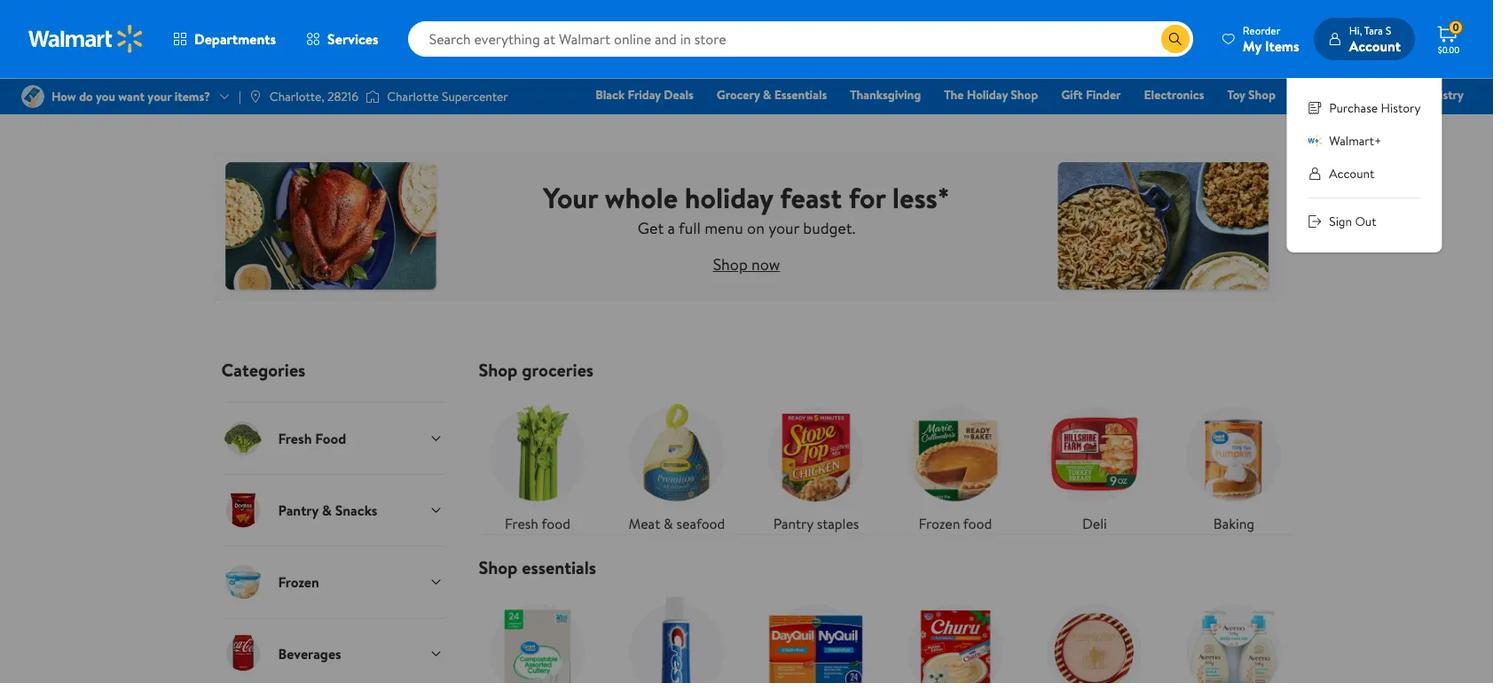 Task type: vqa. For each thing, say whether or not it's contained in the screenshot.
Deals link
no



Task type: locate. For each thing, give the bounding box(es) containing it.
your whole holiday feast for less* get a full menu on your budget.
[[543, 178, 950, 239]]

0 vertical spatial account
[[1349, 36, 1401, 55]]

shop
[[1011, 86, 1038, 104], [1248, 86, 1276, 104], [713, 253, 748, 275], [479, 358, 518, 382], [479, 556, 518, 580]]

walmart+ link down one debit link
[[1308, 132, 1421, 151]]

account
[[1349, 36, 1401, 55], [1329, 165, 1374, 183]]

categories
[[221, 358, 306, 382]]

list containing fresh food
[[468, 381, 1304, 535]]

feast
[[780, 178, 842, 217]]

tara
[[1364, 23, 1383, 38]]

hi, tara s account
[[1349, 23, 1401, 55]]

& inside list
[[664, 515, 673, 534]]

registry
[[1419, 86, 1464, 104]]

reorder my items
[[1243, 23, 1299, 55]]

list for shop groceries
[[468, 381, 1304, 535]]

purchase history link
[[1308, 99, 1421, 118]]

out
[[1355, 213, 1376, 231]]

& right meat
[[664, 515, 673, 534]]

my
[[1243, 36, 1262, 55]]

0 vertical spatial list
[[468, 381, 1304, 535]]

shop left the "now"
[[713, 253, 748, 275]]

one
[[1328, 111, 1354, 129]]

electronics link
[[1136, 85, 1212, 105]]

food right frozen
[[963, 515, 992, 534]]

0 vertical spatial walmart+ link
[[1403, 110, 1472, 130]]

1 list from the top
[[468, 381, 1304, 535]]

thanksgiving link
[[842, 85, 929, 105]]

services
[[327, 29, 378, 49]]

black friday deals link
[[588, 85, 702, 105]]

gift
[[1061, 86, 1083, 104]]

walmart+ link down registry link
[[1403, 110, 1472, 130]]

electronics
[[1144, 86, 1204, 104]]

home link
[[1291, 85, 1339, 105]]

1 vertical spatial account
[[1329, 165, 1374, 183]]

food right "fresh"
[[542, 515, 570, 534]]

full
[[679, 217, 701, 239]]

account link
[[1308, 165, 1421, 184]]

1 food from the left
[[542, 515, 570, 534]]

fresh food link
[[479, 396, 597, 535]]

departments button
[[158, 18, 291, 60]]

debit
[[1357, 111, 1388, 129]]

deli link
[[1036, 396, 1154, 535]]

frozen food link
[[896, 396, 1014, 535]]

fresh food
[[505, 515, 570, 534]]

shop groceries
[[479, 358, 594, 382]]

essentials
[[522, 556, 596, 580]]

sign
[[1329, 213, 1352, 231]]

pantry
[[773, 515, 813, 534]]

now
[[751, 253, 780, 275]]

registry one debit
[[1328, 86, 1464, 129]]

shop left groceries
[[479, 358, 518, 382]]

your whole holiday feast for less. get a full menu on your budget. shop now. image
[[214, 150, 1279, 303]]

shop right holiday
[[1011, 86, 1038, 104]]

shop inside 'link'
[[1248, 86, 1276, 104]]

2 food from the left
[[963, 515, 992, 534]]

1 horizontal spatial food
[[963, 515, 992, 534]]

0 vertical spatial &
[[763, 86, 771, 104]]

1 vertical spatial list
[[468, 579, 1304, 684]]

food
[[542, 515, 570, 534], [963, 515, 992, 534]]

grocery & essentials link
[[709, 85, 835, 105]]

registry link
[[1411, 85, 1472, 105]]

your
[[768, 217, 799, 239]]

0 vertical spatial walmart+
[[1411, 111, 1464, 129]]

baking link
[[1175, 396, 1293, 535]]

1 vertical spatial &
[[664, 515, 673, 534]]

account up fashion link
[[1349, 36, 1401, 55]]

the
[[944, 86, 964, 104]]

food inside the fresh food link
[[542, 515, 570, 534]]

shop right toy
[[1248, 86, 1276, 104]]

walmart image
[[28, 25, 144, 53]]

food inside frozen food link
[[963, 515, 992, 534]]

black friday deals
[[596, 86, 694, 104]]

seafood
[[676, 515, 725, 534]]

one debit link
[[1320, 110, 1396, 130]]

0 horizontal spatial food
[[542, 515, 570, 534]]

& for seafood
[[664, 515, 673, 534]]

purchase history
[[1329, 99, 1421, 117]]

& right grocery
[[763, 86, 771, 104]]

walmart+ down one debit link
[[1329, 132, 1382, 150]]

essentials
[[774, 86, 827, 104]]

shop down "fresh"
[[479, 556, 518, 580]]

&
[[763, 86, 771, 104], [664, 515, 673, 534]]

walmart+
[[1411, 111, 1464, 129], [1329, 132, 1382, 150]]

walmart+ down registry link
[[1411, 111, 1464, 129]]

list for shop essentials
[[468, 579, 1304, 684]]

grocery & essentials
[[717, 86, 827, 104]]

0 horizontal spatial &
[[664, 515, 673, 534]]

0 horizontal spatial walmart+
[[1329, 132, 1382, 150]]

walmart+ link
[[1403, 110, 1472, 130], [1308, 132, 1421, 151]]

groceries
[[522, 358, 594, 382]]

2 list from the top
[[468, 579, 1304, 684]]

gift finder
[[1061, 86, 1121, 104]]

shop for now
[[713, 253, 748, 275]]

the holiday shop
[[944, 86, 1038, 104]]

search icon image
[[1168, 32, 1182, 46]]

clear search field text image
[[1140, 32, 1154, 46]]

baking
[[1213, 515, 1254, 534]]

your
[[543, 178, 598, 217]]

0
[[1453, 20, 1459, 35]]

1 horizontal spatial &
[[763, 86, 771, 104]]

list
[[468, 381, 1304, 535], [468, 579, 1304, 684]]

sign out
[[1329, 213, 1376, 231]]

account up the sign out on the top right of page
[[1329, 165, 1374, 183]]



Task type: describe. For each thing, give the bounding box(es) containing it.
toy shop link
[[1219, 85, 1284, 105]]

whole
[[605, 178, 678, 217]]

shop now
[[713, 253, 780, 275]]

history
[[1381, 99, 1421, 117]]

get
[[638, 217, 664, 239]]

on
[[747, 217, 765, 239]]

staples
[[817, 515, 859, 534]]

fashion
[[1354, 86, 1395, 104]]

fashion link
[[1346, 85, 1403, 105]]

food for fresh food
[[542, 515, 570, 534]]

services button
[[291, 18, 394, 60]]

holiday
[[967, 86, 1008, 104]]

pantry staples link
[[757, 396, 875, 535]]

s
[[1386, 23, 1391, 38]]

& for essentials
[[763, 86, 771, 104]]

meat & seafood link
[[618, 396, 736, 535]]

departments
[[194, 29, 276, 49]]

a
[[668, 217, 675, 239]]

gift finder link
[[1053, 85, 1129, 105]]

1 horizontal spatial walmart+
[[1411, 111, 1464, 129]]

purchase
[[1329, 99, 1378, 117]]

toy
[[1227, 86, 1245, 104]]

menu
[[705, 217, 743, 239]]

home
[[1299, 86, 1331, 104]]

friday
[[628, 86, 661, 104]]

Search search field
[[408, 21, 1193, 57]]

fresh
[[505, 515, 538, 534]]

meat & seafood
[[629, 515, 725, 534]]

deals
[[664, 86, 694, 104]]

1 vertical spatial walmart+
[[1329, 132, 1382, 150]]

meat
[[629, 515, 660, 534]]

frozen
[[919, 515, 960, 534]]

the holiday shop link
[[936, 85, 1046, 105]]

toy shop
[[1227, 86, 1276, 104]]

black
[[596, 86, 625, 104]]

shop for groceries
[[479, 358, 518, 382]]

$0.00
[[1438, 43, 1460, 56]]

reorder
[[1243, 23, 1280, 38]]

walmart+ image
[[1308, 134, 1322, 148]]

shop now link
[[713, 253, 780, 275]]

thanksgiving
[[850, 86, 921, 104]]

items
[[1265, 36, 1299, 55]]

0 $0.00
[[1438, 20, 1460, 56]]

pantry staples
[[773, 515, 859, 534]]

finder
[[1086, 86, 1121, 104]]

shop for essentials
[[479, 556, 518, 580]]

shop essentials
[[479, 556, 596, 580]]

for
[[849, 178, 886, 217]]

food for frozen food
[[963, 515, 992, 534]]

holiday
[[685, 178, 773, 217]]

less*
[[892, 178, 950, 217]]

budget.
[[803, 217, 855, 239]]

Walmart Site-Wide search field
[[408, 21, 1193, 57]]

1 vertical spatial walmart+ link
[[1308, 132, 1421, 151]]

hi,
[[1349, 23, 1362, 38]]

frozen food
[[919, 515, 992, 534]]

sign out link
[[1308, 213, 1421, 232]]

deli
[[1082, 515, 1107, 534]]

grocery
[[717, 86, 760, 104]]



